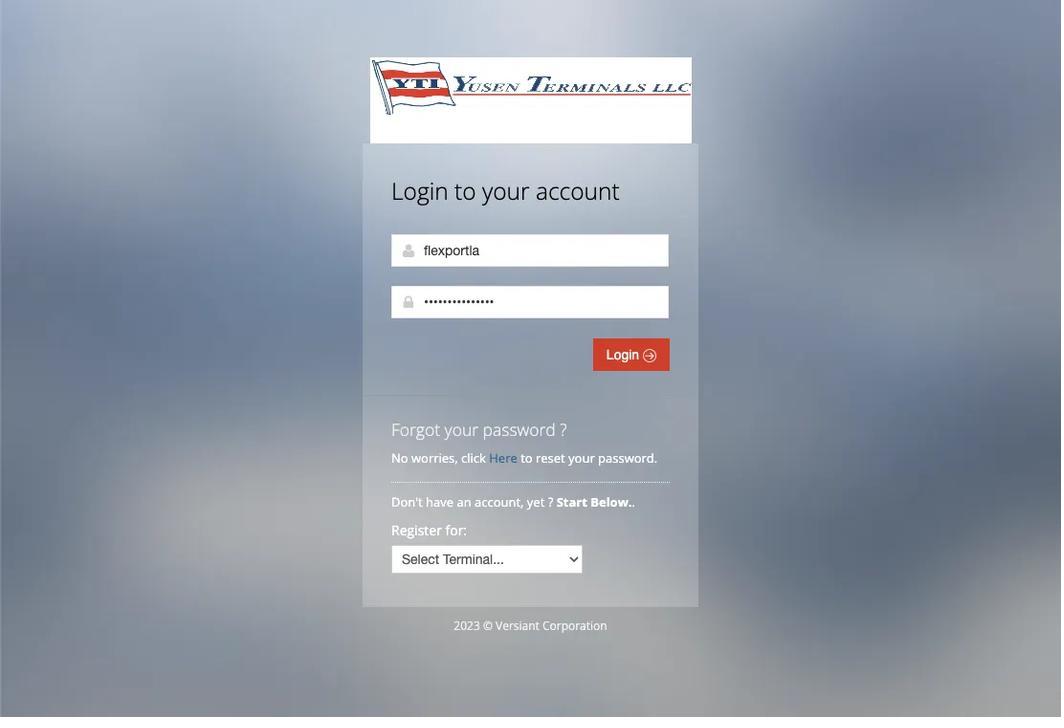 Task type: vqa. For each thing, say whether or not it's contained in the screenshot.
Don't
yes



Task type: locate. For each thing, give the bounding box(es) containing it.
versiant
[[496, 618, 539, 634]]

1 horizontal spatial to
[[521, 450, 533, 467]]

yet
[[527, 494, 545, 511]]

start
[[557, 494, 587, 511]]

login to your account
[[391, 175, 620, 207]]

forgot your password ? no worries, click here to reset your password.
[[391, 418, 658, 467]]

below.
[[591, 494, 632, 511]]

your up username text box
[[482, 175, 530, 207]]

? right yet
[[548, 494, 553, 511]]

1 horizontal spatial ?
[[560, 418, 567, 441]]

to up username text box
[[454, 175, 476, 207]]

login for login to your account
[[391, 175, 448, 207]]

0 horizontal spatial login
[[391, 175, 448, 207]]

no
[[391, 450, 408, 467]]

0 vertical spatial to
[[454, 175, 476, 207]]

register
[[391, 521, 442, 540]]

login button
[[593, 339, 670, 371]]

1 horizontal spatial your
[[482, 175, 530, 207]]

? up reset
[[560, 418, 567, 441]]

2 vertical spatial your
[[568, 450, 595, 467]]

don't have an account, yet ? start below. .
[[391, 494, 638, 511]]

your up click
[[445, 418, 478, 441]]

swapright image
[[643, 349, 656, 363]]

0 vertical spatial login
[[391, 175, 448, 207]]

to inside forgot your password ? no worries, click here to reset your password.
[[521, 450, 533, 467]]

login for login
[[606, 347, 643, 363]]

click
[[461, 450, 486, 467]]

2023
[[454, 618, 480, 634]]

password
[[483, 418, 556, 441]]

lock image
[[401, 295, 416, 310]]

1 horizontal spatial login
[[606, 347, 643, 363]]

login
[[391, 175, 448, 207], [606, 347, 643, 363]]

reset
[[536, 450, 565, 467]]

1 vertical spatial ?
[[548, 494, 553, 511]]

?
[[560, 418, 567, 441], [548, 494, 553, 511]]

0 vertical spatial ?
[[560, 418, 567, 441]]

your
[[482, 175, 530, 207], [445, 418, 478, 441], [568, 450, 595, 467]]

don't
[[391, 494, 423, 511]]

worries,
[[411, 450, 458, 467]]

0 vertical spatial your
[[482, 175, 530, 207]]

login inside login button
[[606, 347, 643, 363]]

1 vertical spatial login
[[606, 347, 643, 363]]

1 vertical spatial to
[[521, 450, 533, 467]]

Password password field
[[391, 286, 669, 319]]

forgot
[[391, 418, 440, 441]]

1 vertical spatial your
[[445, 418, 478, 441]]

to right here
[[521, 450, 533, 467]]

your right reset
[[568, 450, 595, 467]]

0 horizontal spatial ?
[[548, 494, 553, 511]]

to
[[454, 175, 476, 207], [521, 450, 533, 467]]



Task type: describe. For each thing, give the bounding box(es) containing it.
©
[[483, 618, 493, 634]]

have
[[426, 494, 454, 511]]

here
[[489, 450, 517, 467]]

register for:
[[391, 521, 467, 540]]

account
[[536, 175, 620, 207]]

Username text field
[[391, 234, 669, 267]]

here link
[[489, 450, 517, 467]]

password.
[[598, 450, 658, 467]]

an
[[457, 494, 471, 511]]

corporation
[[542, 618, 607, 634]]

.
[[632, 494, 635, 511]]

0 horizontal spatial your
[[445, 418, 478, 441]]

account,
[[475, 494, 524, 511]]

2023 © versiant corporation
[[454, 618, 607, 634]]

user image
[[401, 243, 416, 258]]

0 horizontal spatial to
[[454, 175, 476, 207]]

for:
[[445, 521, 467, 540]]

? inside forgot your password ? no worries, click here to reset your password.
[[560, 418, 567, 441]]

2 horizontal spatial your
[[568, 450, 595, 467]]



